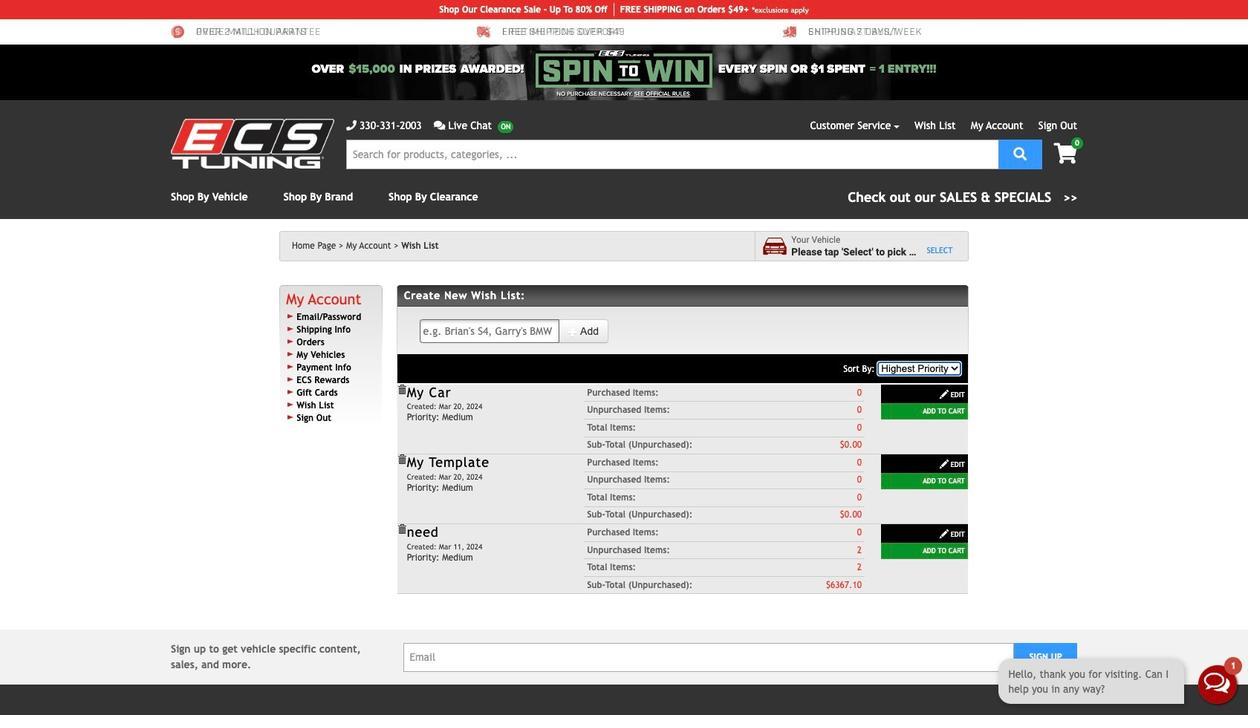 Task type: locate. For each thing, give the bounding box(es) containing it.
1 vertical spatial white image
[[939, 529, 950, 540]]

2 delete image from the top
[[397, 455, 407, 465]]

0 vertical spatial delete image
[[397, 385, 407, 395]]

white image
[[568, 327, 578, 337], [939, 529, 950, 540]]

0 vertical spatial white image
[[939, 389, 950, 400]]

delete image for 2nd white image
[[397, 455, 407, 465]]

white image
[[939, 389, 950, 400], [939, 459, 950, 470]]

search image
[[1014, 147, 1027, 160]]

ecs tuning 'spin to win' contest logo image
[[536, 51, 713, 88]]

1 vertical spatial delete image
[[397, 455, 407, 465]]

0 vertical spatial white image
[[568, 327, 578, 337]]

Search text field
[[346, 140, 999, 169]]

delete image
[[397, 525, 407, 535]]

0 horizontal spatial white image
[[568, 327, 578, 337]]

e.g. Brian's S4, Garry's BMW E92...etc text field
[[420, 320, 560, 343]]

1 delete image from the top
[[397, 385, 407, 395]]

delete image
[[397, 385, 407, 395], [397, 455, 407, 465]]

1 white image from the top
[[939, 389, 950, 400]]

1 vertical spatial white image
[[939, 459, 950, 470]]



Task type: describe. For each thing, give the bounding box(es) containing it.
shopping cart image
[[1054, 143, 1078, 164]]

Email email field
[[403, 644, 1015, 673]]

phone image
[[346, 120, 357, 131]]

2 white image from the top
[[939, 459, 950, 470]]

1 horizontal spatial white image
[[939, 529, 950, 540]]

ecs tuning image
[[171, 119, 334, 169]]

delete image for first white image from the top
[[397, 385, 407, 395]]

comments image
[[434, 120, 446, 131]]



Task type: vqa. For each thing, say whether or not it's contained in the screenshot.
Delete icon to the top
yes



